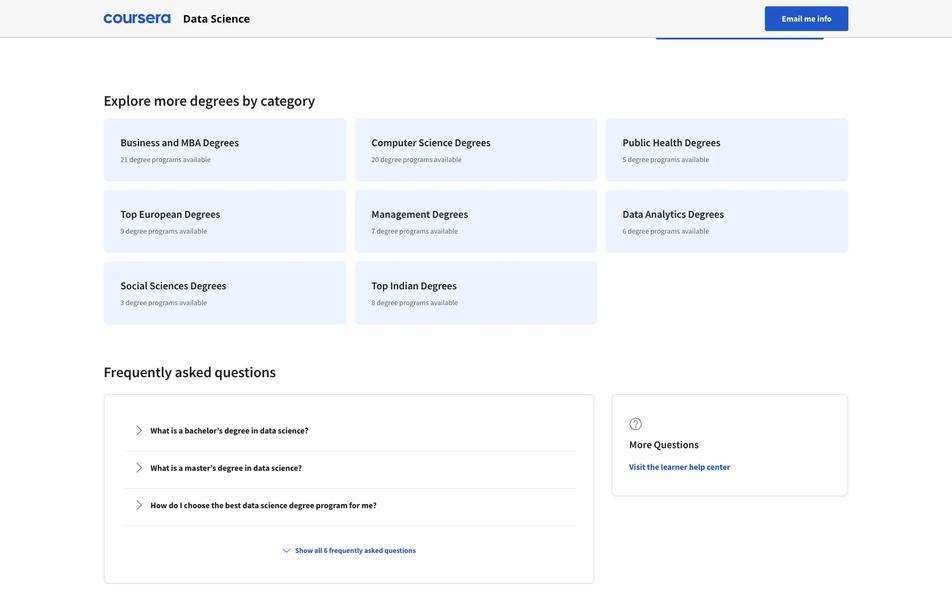 Task type: describe. For each thing, give the bounding box(es) containing it.
explore
[[104, 91, 151, 110]]

data for what is a bachelor's degree in data science?
[[260, 425, 276, 436]]

degree for computer science degrees
[[380, 155, 402, 164]]

frequently
[[329, 546, 363, 555]]

top for top european degrees
[[121, 208, 137, 221]]

0 horizontal spatial degrees
[[190, 91, 239, 110]]

collapsed list
[[122, 412, 577, 528]]

available for european
[[179, 226, 207, 236]]

data for how do i choose the best data science degree program for me?
[[243, 500, 259, 510]]

degree for management degrees
[[377, 226, 398, 236]]

21 degree programs available
[[121, 155, 211, 164]]

available for sciences
[[179, 298, 207, 307]]

learn more about data science degrees link
[[656, 2, 824, 39]]

6 degree programs available
[[623, 226, 709, 236]]

6 inside dropdown button
[[324, 546, 328, 555]]

9
[[121, 226, 124, 236]]

science for computer
[[419, 136, 453, 149]]

bachelor's
[[185, 425, 223, 436]]

me
[[804, 13, 816, 24]]

20
[[372, 155, 379, 164]]

is for bachelor's
[[171, 425, 177, 436]]

programs for science
[[403, 155, 433, 164]]

business
[[121, 136, 160, 149]]

european
[[139, 208, 182, 221]]

degrees inside learn more about data science degrees
[[673, 22, 702, 32]]

the inside "how do i choose the best data science degree program for me?" dropdown button
[[211, 500, 224, 510]]

available for analytics
[[682, 226, 709, 236]]

5
[[623, 155, 627, 164]]

data analytics degrees
[[623, 208, 724, 221]]

degree for social sciences degrees
[[126, 298, 147, 307]]

social sciences degrees
[[121, 279, 226, 292]]

available for degrees
[[430, 226, 458, 236]]

available for and
[[183, 155, 211, 164]]

3 degree programs available
[[121, 298, 207, 307]]

explore more degrees by category
[[104, 91, 315, 110]]

frequently asked questions
[[104, 363, 276, 381]]

about
[[716, 9, 738, 19]]

in for master's
[[245, 463, 252, 473]]

show
[[295, 546, 313, 555]]

computer
[[372, 136, 417, 149]]

email me info
[[782, 13, 832, 24]]

9 degree programs available
[[121, 226, 207, 236]]

frequently
[[104, 363, 172, 381]]

data for what is a master's degree in data science?
[[253, 463, 270, 473]]

available for health
[[682, 155, 709, 164]]

degree for public health degrees
[[628, 155, 649, 164]]

what for what is a master's degree in data science?
[[150, 463, 169, 473]]

programs for indian
[[399, 298, 429, 307]]

7 degree programs available
[[372, 226, 458, 236]]

top indian degrees
[[372, 279, 457, 292]]

programs for european
[[148, 226, 178, 236]]

what is a master's degree in data science?
[[150, 463, 302, 473]]

learn
[[673, 9, 694, 19]]

and
[[162, 136, 179, 149]]

20 degree programs available
[[372, 155, 462, 164]]

more for explore
[[154, 91, 187, 110]]

0 horizontal spatial questions
[[215, 363, 276, 381]]

asked inside dropdown button
[[364, 546, 383, 555]]

science? for what is a bachelor's degree in data science?
[[278, 425, 309, 436]]

visit the learner help center link
[[630, 461, 730, 472]]

8 degree programs available
[[372, 298, 458, 307]]

analytics
[[646, 208, 686, 221]]

show all 6 frequently asked questions button
[[278, 541, 420, 560]]

sciences
[[150, 279, 188, 292]]

0 vertical spatial 6
[[623, 226, 627, 236]]

email
[[782, 13, 803, 24]]

for
[[349, 500, 360, 510]]

7
[[372, 226, 375, 236]]

data for data science
[[183, 11, 208, 26]]

i
[[180, 500, 182, 510]]

degree for business and mba degrees
[[129, 155, 150, 164]]

science inside "how do i choose the best data science degree program for me?" dropdown button
[[261, 500, 288, 510]]

top european degrees
[[121, 208, 220, 221]]

degrees for top indian degrees
[[421, 279, 457, 292]]

email me info button
[[765, 6, 849, 31]]

what for what is a bachelor's degree in data science?
[[150, 425, 169, 436]]

degree for top european degrees
[[126, 226, 147, 236]]

5 degree programs available
[[623, 155, 709, 164]]

degree left program
[[289, 500, 314, 510]]

show all 6 frequently asked questions
[[295, 546, 416, 555]]

programs for analytics
[[651, 226, 680, 236]]

questions inside dropdown button
[[385, 546, 416, 555]]

degrees for public health degrees
[[685, 136, 721, 149]]

more for learn
[[695, 9, 714, 19]]

how do i choose the best data science degree program for me? button
[[125, 490, 573, 520]]

by
[[242, 91, 258, 110]]

0 vertical spatial the
[[647, 461, 659, 472]]

all
[[314, 546, 322, 555]]

degree inside "dropdown button"
[[224, 425, 250, 436]]

degrees for top european degrees
[[184, 208, 220, 221]]

a for master's
[[179, 463, 183, 473]]

a for bachelor's
[[179, 425, 183, 436]]

data science
[[183, 11, 250, 26]]

health
[[653, 136, 683, 149]]



Task type: locate. For each thing, give the bounding box(es) containing it.
what inside dropdown button
[[150, 463, 169, 473]]

1 vertical spatial in
[[245, 463, 252, 473]]

more
[[695, 9, 714, 19], [154, 91, 187, 110]]

6
[[623, 226, 627, 236], [324, 546, 328, 555]]

1 vertical spatial degrees
[[190, 91, 239, 110]]

science? inside "dropdown button"
[[278, 425, 309, 436]]

the right visit
[[647, 461, 659, 472]]

degrees down the learn
[[673, 22, 702, 32]]

1 vertical spatial science?
[[271, 463, 302, 473]]

more up and
[[154, 91, 187, 110]]

programs down the top indian degrees
[[399, 298, 429, 307]]

3
[[121, 298, 124, 307]]

how do i choose the best data science degree program for me?
[[150, 500, 377, 510]]

1 horizontal spatial top
[[372, 279, 388, 292]]

in inside "dropdown button"
[[251, 425, 258, 436]]

top up 8
[[372, 279, 388, 292]]

degree right the "9"
[[126, 226, 147, 236]]

0 vertical spatial science
[[757, 9, 784, 19]]

degree right 8
[[377, 298, 398, 307]]

1 vertical spatial asked
[[364, 546, 383, 555]]

1 vertical spatial 6
[[324, 546, 328, 555]]

available down computer science degrees
[[434, 155, 462, 164]]

more
[[630, 438, 652, 451]]

in for bachelor's
[[251, 425, 258, 436]]

top for top indian degrees
[[372, 279, 388, 292]]

degree right the 3
[[126, 298, 147, 307]]

more inside learn more about data science degrees
[[695, 9, 714, 19]]

list containing business and mba degrees
[[99, 114, 853, 329]]

is
[[171, 425, 177, 436], [171, 463, 177, 473]]

available down mba
[[183, 155, 211, 164]]

science
[[757, 9, 784, 19], [261, 500, 288, 510]]

2 is from the top
[[171, 463, 177, 473]]

programs for sciences
[[148, 298, 178, 307]]

0 horizontal spatial data
[[183, 11, 208, 26]]

center
[[707, 461, 730, 472]]

0 vertical spatial in
[[251, 425, 258, 436]]

science
[[211, 11, 250, 26], [419, 136, 453, 149]]

a
[[179, 425, 183, 436], [179, 463, 183, 473]]

degree down analytics
[[628, 226, 649, 236]]

1 vertical spatial more
[[154, 91, 187, 110]]

0 horizontal spatial top
[[121, 208, 137, 221]]

master's
[[185, 463, 216, 473]]

available for science
[[434, 155, 462, 164]]

a left bachelor's
[[179, 425, 183, 436]]

management degrees
[[372, 208, 468, 221]]

0 horizontal spatial 6
[[324, 546, 328, 555]]

in up what is a master's degree in data science?
[[251, 425, 258, 436]]

0 vertical spatial science?
[[278, 425, 309, 436]]

1 horizontal spatial the
[[647, 461, 659, 472]]

1 vertical spatial top
[[372, 279, 388, 292]]

0 vertical spatial what
[[150, 425, 169, 436]]

degree right master's
[[218, 463, 243, 473]]

learner
[[661, 461, 688, 472]]

programs for degrees
[[399, 226, 429, 236]]

questions
[[654, 438, 699, 451]]

1 vertical spatial a
[[179, 463, 183, 473]]

more right the learn
[[695, 9, 714, 19]]

degrees for social sciences degrees
[[190, 279, 226, 292]]

degree right bachelor's
[[224, 425, 250, 436]]

1 vertical spatial is
[[171, 463, 177, 473]]

programs down computer science degrees
[[403, 155, 433, 164]]

social
[[121, 279, 148, 292]]

degree right 21
[[129, 155, 150, 164]]

business and mba degrees
[[121, 136, 239, 149]]

available down top european degrees
[[179, 226, 207, 236]]

best
[[225, 500, 241, 510]]

programs down and
[[152, 155, 182, 164]]

what
[[150, 425, 169, 436], [150, 463, 169, 473]]

1 horizontal spatial questions
[[385, 546, 416, 555]]

more questions
[[630, 438, 699, 451]]

science for data
[[211, 11, 250, 26]]

data inside learn more about data science degrees
[[739, 9, 756, 19]]

0 horizontal spatial science
[[261, 500, 288, 510]]

program
[[316, 500, 348, 510]]

6 down data analytics degrees
[[623, 226, 627, 236]]

info
[[818, 13, 832, 24]]

21
[[121, 155, 128, 164]]

programs for health
[[651, 155, 680, 164]]

what inside "dropdown button"
[[150, 425, 169, 436]]

1 vertical spatial what
[[150, 463, 169, 473]]

0 vertical spatial a
[[179, 425, 183, 436]]

do
[[169, 500, 178, 510]]

degrees for computer science degrees
[[455, 136, 491, 149]]

visit
[[630, 461, 646, 472]]

the left the best on the bottom left of the page
[[211, 500, 224, 510]]

what is a bachelor's degree in data science?
[[150, 425, 309, 436]]

1 is from the top
[[171, 425, 177, 436]]

programs down management degrees
[[399, 226, 429, 236]]

8
[[372, 298, 375, 307]]

science left me
[[757, 9, 784, 19]]

programs down 'european'
[[148, 226, 178, 236]]

choose
[[184, 500, 210, 510]]

1 a from the top
[[179, 425, 183, 436]]

degrees
[[203, 136, 239, 149], [455, 136, 491, 149], [685, 136, 721, 149], [184, 208, 220, 221], [432, 208, 468, 221], [688, 208, 724, 221], [190, 279, 226, 292], [421, 279, 457, 292]]

programs
[[152, 155, 182, 164], [403, 155, 433, 164], [651, 155, 680, 164], [148, 226, 178, 236], [399, 226, 429, 236], [651, 226, 680, 236], [148, 298, 178, 307], [399, 298, 429, 307]]

a inside "dropdown button"
[[179, 425, 183, 436]]

is for master's
[[171, 463, 177, 473]]

questions
[[215, 363, 276, 381], [385, 546, 416, 555]]

what is a bachelor's degree in data science? button
[[125, 416, 573, 445]]

what left bachelor's
[[150, 425, 169, 436]]

what up how
[[150, 463, 169, 473]]

mba
[[181, 136, 201, 149]]

6 right all
[[324, 546, 328, 555]]

1 vertical spatial science
[[419, 136, 453, 149]]

public health degrees
[[623, 136, 721, 149]]

indian
[[390, 279, 419, 292]]

1 horizontal spatial science
[[757, 9, 784, 19]]

learn more about data science degrees
[[673, 9, 784, 32]]

science right the best on the bottom left of the page
[[261, 500, 288, 510]]

top
[[121, 208, 137, 221], [372, 279, 388, 292]]

is inside "dropdown button"
[[171, 425, 177, 436]]

1 vertical spatial data
[[623, 208, 644, 221]]

in
[[251, 425, 258, 436], [245, 463, 252, 473]]

1 vertical spatial questions
[[385, 546, 416, 555]]

degrees for data analytics degrees
[[688, 208, 724, 221]]

data inside "dropdown button"
[[260, 425, 276, 436]]

0 vertical spatial degrees
[[673, 22, 702, 32]]

science inside learn more about data science degrees
[[757, 9, 784, 19]]

0 vertical spatial science
[[211, 11, 250, 26]]

degrees left "by"
[[190, 91, 239, 110]]

programs down analytics
[[651, 226, 680, 236]]

0 horizontal spatial asked
[[175, 363, 212, 381]]

programs down health
[[651, 155, 680, 164]]

2 a from the top
[[179, 463, 183, 473]]

1 horizontal spatial data
[[623, 208, 644, 221]]

0 vertical spatial is
[[171, 425, 177, 436]]

a left master's
[[179, 463, 183, 473]]

data for data analytics degrees
[[623, 208, 644, 221]]

science?
[[278, 425, 309, 436], [271, 463, 302, 473]]

0 horizontal spatial more
[[154, 91, 187, 110]]

1 horizontal spatial degrees
[[673, 22, 702, 32]]

1 horizontal spatial more
[[695, 9, 714, 19]]

data
[[739, 9, 756, 19], [260, 425, 276, 436], [253, 463, 270, 473], [243, 500, 259, 510]]

public
[[623, 136, 651, 149]]

0 vertical spatial more
[[695, 9, 714, 19]]

2 what from the top
[[150, 463, 169, 473]]

data
[[183, 11, 208, 26], [623, 208, 644, 221]]

me?
[[362, 500, 377, 510]]

degree right 20
[[380, 155, 402, 164]]

what is a master's degree in data science? button
[[125, 453, 573, 483]]

available down public health degrees
[[682, 155, 709, 164]]

visit the learner help center
[[630, 461, 730, 472]]

in up how do i choose the best data science degree program for me?
[[245, 463, 252, 473]]

degrees
[[673, 22, 702, 32], [190, 91, 239, 110]]

1 what from the top
[[150, 425, 169, 436]]

category
[[261, 91, 315, 110]]

top up the "9"
[[121, 208, 137, 221]]

1 horizontal spatial 6
[[623, 226, 627, 236]]

list
[[99, 114, 853, 329]]

available
[[183, 155, 211, 164], [434, 155, 462, 164], [682, 155, 709, 164], [179, 226, 207, 236], [430, 226, 458, 236], [682, 226, 709, 236], [179, 298, 207, 307], [430, 298, 458, 307]]

a inside dropdown button
[[179, 463, 183, 473]]

degree right 5
[[628, 155, 649, 164]]

0 vertical spatial questions
[[215, 363, 276, 381]]

degree for data analytics degrees
[[628, 226, 649, 236]]

available for indian
[[430, 298, 458, 307]]

0 vertical spatial data
[[183, 11, 208, 26]]

in inside dropdown button
[[245, 463, 252, 473]]

is left bachelor's
[[171, 425, 177, 436]]

science? for what is a master's degree in data science?
[[271, 463, 302, 473]]

0 vertical spatial top
[[121, 208, 137, 221]]

1 horizontal spatial asked
[[364, 546, 383, 555]]

available down the top indian degrees
[[430, 298, 458, 307]]

computer science degrees
[[372, 136, 491, 149]]

available down management degrees
[[430, 226, 458, 236]]

science? inside dropdown button
[[271, 463, 302, 473]]

is inside dropdown button
[[171, 463, 177, 473]]

management
[[372, 208, 430, 221]]

is left master's
[[171, 463, 177, 473]]

help
[[689, 461, 705, 472]]

1 horizontal spatial science
[[419, 136, 453, 149]]

degree
[[129, 155, 150, 164], [380, 155, 402, 164], [628, 155, 649, 164], [126, 226, 147, 236], [377, 226, 398, 236], [628, 226, 649, 236], [126, 298, 147, 307], [377, 298, 398, 307], [224, 425, 250, 436], [218, 463, 243, 473], [289, 500, 314, 510]]

frequently asked questions element
[[95, 363, 857, 593]]

0 horizontal spatial the
[[211, 500, 224, 510]]

1 vertical spatial the
[[211, 500, 224, 510]]

how
[[150, 500, 167, 510]]

0 horizontal spatial science
[[211, 11, 250, 26]]

0 vertical spatial asked
[[175, 363, 212, 381]]

available down data analytics degrees
[[682, 226, 709, 236]]

coursera image
[[104, 10, 170, 27]]

1 vertical spatial science
[[261, 500, 288, 510]]

available down 'social sciences degrees'
[[179, 298, 207, 307]]

programs for and
[[152, 155, 182, 164]]

programs down sciences
[[148, 298, 178, 307]]

degree right 7
[[377, 226, 398, 236]]

degree for top indian degrees
[[377, 298, 398, 307]]

the
[[647, 461, 659, 472], [211, 500, 224, 510]]



Task type: vqa. For each thing, say whether or not it's contained in the screenshot.
Explore more degrees by category
yes



